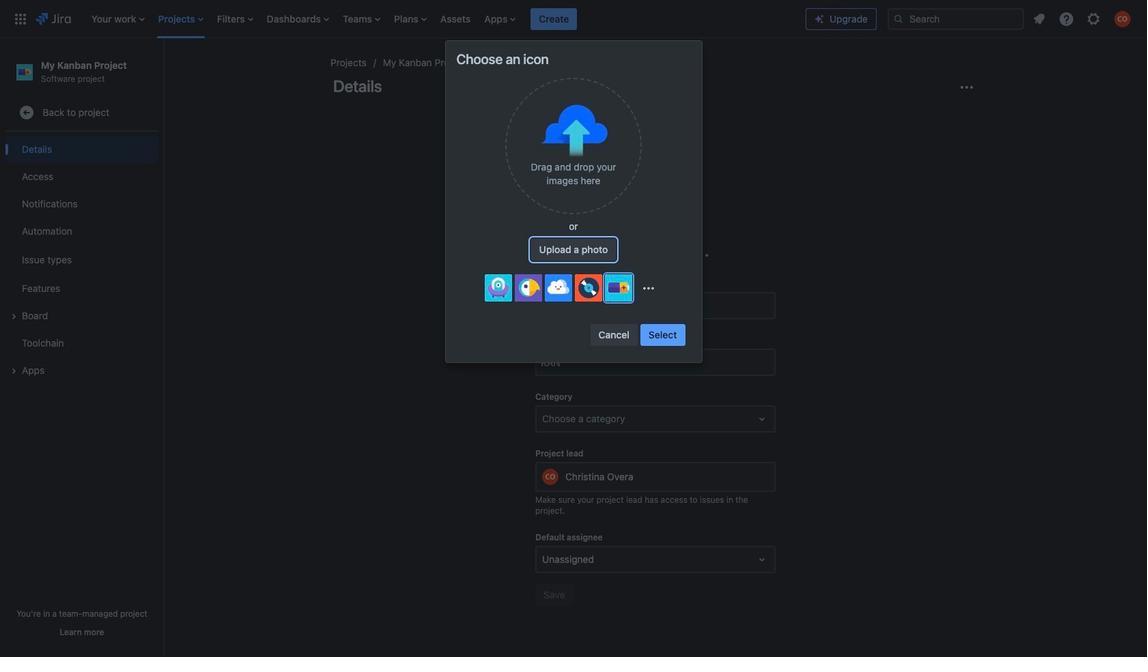 Task type: vqa. For each thing, say whether or not it's contained in the screenshot.
Drag and drop your images here element
yes



Task type: locate. For each thing, give the bounding box(es) containing it.
dialog
[[446, 41, 702, 363]]

open image
[[754, 411, 770, 428], [754, 552, 770, 568]]

sidebar element
[[0, 38, 164, 658]]

None field
[[537, 294, 775, 318], [537, 350, 775, 375], [537, 294, 775, 318], [537, 350, 775, 375]]

primary element
[[8, 0, 806, 38]]

select a default avatar option group
[[485, 275, 635, 302]]

0 horizontal spatial group
[[5, 132, 158, 389]]

None search field
[[888, 8, 1025, 30]]

drag and drop your images here element
[[516, 161, 631, 188]]

0 vertical spatial open image
[[754, 411, 770, 428]]

group inside sidebar element
[[5, 132, 158, 389]]

jira image
[[36, 11, 71, 27], [36, 11, 71, 27]]

banner
[[0, 0, 1148, 38]]

1 open image from the top
[[754, 411, 770, 428]]

1 vertical spatial open image
[[754, 552, 770, 568]]

list
[[85, 0, 806, 38], [1027, 6, 1139, 31]]

project avatar image
[[612, 115, 699, 202]]

group
[[5, 132, 158, 389], [591, 324, 685, 346]]

list item
[[87, 0, 149, 38], [154, 0, 208, 38], [213, 0, 257, 38], [263, 0, 333, 38], [339, 0, 385, 38], [390, 0, 431, 38], [531, 0, 577, 38], [480, 8, 520, 30]]



Task type: describe. For each thing, give the bounding box(es) containing it.
list item inside list
[[480, 8, 520, 30]]

1 horizontal spatial group
[[591, 324, 685, 346]]

Search field
[[888, 8, 1025, 30]]

0 horizontal spatial list
[[85, 0, 806, 38]]

upload image image
[[540, 104, 608, 157]]

2 open image from the top
[[754, 552, 770, 568]]

1 horizontal spatial list
[[1027, 6, 1139, 31]]

show more image
[[638, 277, 660, 299]]

search image
[[893, 13, 904, 24]]



